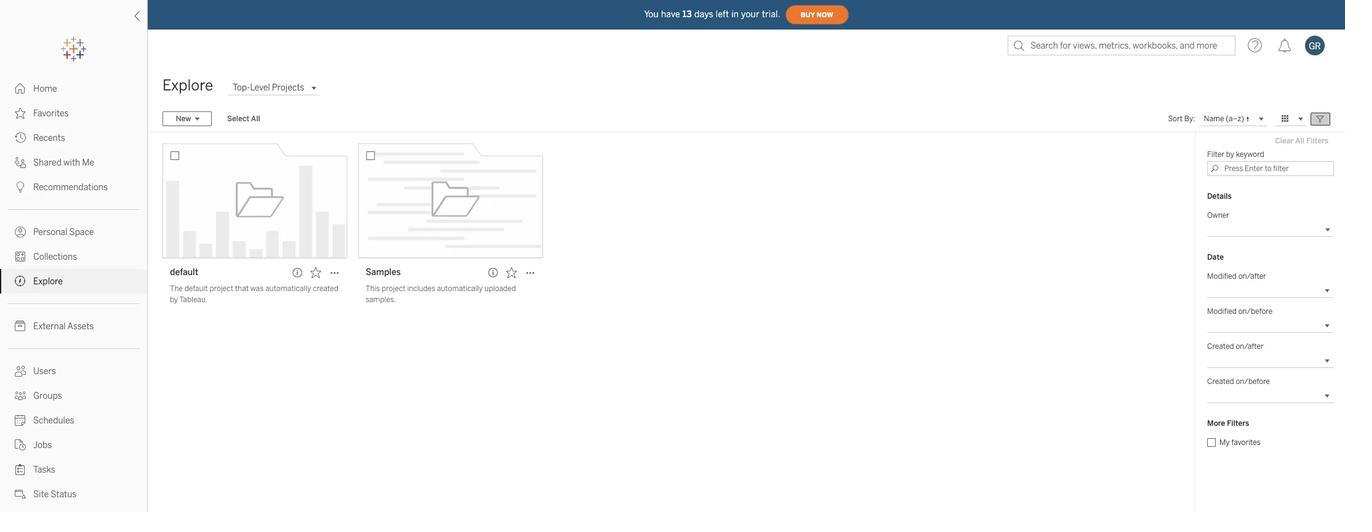 Task type: vqa. For each thing, say whether or not it's contained in the screenshot.
by text only_f5he34f icon inside "SITE STATUS" link
yes



Task type: describe. For each thing, give the bounding box(es) containing it.
modified on/before
[[1208, 307, 1273, 316]]

all for clear
[[1296, 137, 1305, 145]]

by text only_f5he34f image for recommendations
[[15, 182, 26, 193]]

favorites link
[[0, 101, 147, 126]]

created on/before
[[1208, 377, 1270, 386]]

select all button
[[219, 111, 268, 126]]

schedules link
[[0, 408, 147, 433]]

name
[[1204, 114, 1225, 123]]

top-level projects
[[233, 83, 304, 93]]

modified on/after
[[1208, 272, 1267, 281]]

by inside the default project that was automatically created by tableau.
[[170, 296, 178, 304]]

project inside "this project includes automatically uploaded samples."
[[382, 284, 406, 293]]

me
[[82, 158, 94, 168]]

filter
[[1208, 150, 1225, 159]]

tasks
[[33, 465, 55, 475]]

buy now button
[[786, 5, 849, 25]]

sort
[[1168, 115, 1183, 123]]

0 vertical spatial default
[[170, 267, 198, 278]]

uploaded
[[485, 284, 516, 293]]

my
[[1220, 438, 1230, 447]]

external assets
[[33, 321, 94, 332]]

recents
[[33, 133, 65, 143]]

users
[[33, 366, 56, 377]]

jobs link
[[0, 433, 147, 458]]

site
[[33, 490, 49, 500]]

owner
[[1208, 211, 1230, 220]]

the default project that was automatically created by tableau.
[[170, 284, 339, 304]]

by text only_f5he34f image for users
[[15, 366, 26, 377]]

sort by:
[[1168, 115, 1196, 123]]

name (a–z) button
[[1199, 111, 1268, 126]]

(a–z)
[[1226, 114, 1245, 123]]

personal
[[33, 227, 67, 238]]

by text only_f5he34f image for schedules
[[15, 415, 26, 426]]

by text only_f5he34f image for site status
[[15, 489, 26, 500]]

on/before for modified on/before
[[1239, 307, 1273, 316]]

site status
[[33, 490, 77, 500]]

explore inside main navigation. press the up and down arrow keys to access links. element
[[33, 276, 63, 287]]

keyword
[[1236, 150, 1265, 159]]

level
[[250, 83, 270, 93]]

home link
[[0, 76, 147, 101]]

by text only_f5he34f image for external assets
[[15, 321, 26, 332]]

select all
[[227, 115, 260, 123]]

new button
[[163, 111, 212, 126]]

details
[[1208, 192, 1232, 201]]

my favorites
[[1220, 438, 1261, 447]]

tableau.
[[180, 296, 208, 304]]

modified for modified on/after
[[1208, 272, 1237, 281]]

recents link
[[0, 126, 147, 150]]

on/after for created on/after
[[1236, 342, 1264, 351]]

clear all filters button
[[1270, 134, 1334, 148]]

shared
[[33, 158, 62, 168]]

external
[[33, 321, 66, 332]]

trial.
[[762, 9, 781, 19]]

created for created on/before
[[1208, 377, 1234, 386]]

this
[[366, 284, 380, 293]]

explore link
[[0, 269, 147, 294]]

automatically inside "this project includes automatically uploaded samples."
[[437, 284, 483, 293]]

0 horizontal spatial filters
[[1227, 419, 1250, 428]]

default inside the default project that was automatically created by tableau.
[[185, 284, 208, 293]]

main navigation. press the up and down arrow keys to access links. element
[[0, 76, 147, 512]]

recommendations link
[[0, 175, 147, 200]]

Modified on/before text field
[[1208, 318, 1334, 333]]

default image
[[163, 143, 347, 258]]

with
[[63, 158, 80, 168]]

top-
[[233, 83, 250, 93]]

collections link
[[0, 244, 147, 269]]

by text only_f5he34f image for groups
[[15, 390, 26, 401]]

select
[[227, 115, 249, 123]]

project inside the default project that was automatically created by tableau.
[[210, 284, 233, 293]]

groups
[[33, 391, 62, 401]]

favorites
[[1232, 438, 1261, 447]]

more filters
[[1208, 419, 1250, 428]]

shared with me link
[[0, 150, 147, 175]]

top-level projects button
[[228, 80, 320, 95]]

you have 13 days left in your trial.
[[644, 9, 781, 19]]

by text only_f5he34f image for recents
[[15, 132, 26, 143]]

by text only_f5he34f image for personal space
[[15, 227, 26, 238]]

by:
[[1185, 115, 1196, 123]]

name (a–z)
[[1204, 114, 1245, 123]]

Created on/before text field
[[1208, 389, 1334, 403]]

days
[[695, 9, 714, 19]]

on/before for created on/before
[[1236, 377, 1270, 386]]



Task type: locate. For each thing, give the bounding box(es) containing it.
1 vertical spatial default
[[185, 284, 208, 293]]

jobs
[[33, 440, 52, 451]]

on/before up "created on/before" text field
[[1236, 377, 1270, 386]]

projects
[[272, 83, 304, 93]]

grid view image
[[1280, 113, 1291, 124]]

13
[[683, 9, 692, 19]]

5 by text only_f5he34f image from the top
[[15, 415, 26, 426]]

explore down collections
[[33, 276, 63, 287]]

0 vertical spatial on/after
[[1239, 272, 1267, 281]]

clear all filters
[[1275, 137, 1329, 145]]

filter by keyword
[[1208, 150, 1265, 159]]

Filter by keyword text field
[[1208, 161, 1334, 176]]

your
[[741, 9, 760, 19]]

by
[[1227, 150, 1235, 159], [170, 296, 178, 304]]

all
[[251, 115, 260, 123], [1296, 137, 1305, 145]]

1 project from the left
[[210, 284, 233, 293]]

samples
[[366, 267, 401, 278]]

2 modified from the top
[[1208, 307, 1237, 316]]

home
[[33, 84, 57, 94]]

modified down date
[[1208, 272, 1237, 281]]

navigation panel element
[[0, 37, 147, 512]]

that
[[235, 284, 249, 293]]

project up 'samples.'
[[382, 284, 406, 293]]

automatically
[[265, 284, 311, 293], [437, 284, 483, 293]]

clear
[[1275, 137, 1294, 145]]

site status link
[[0, 482, 147, 507]]

on/after
[[1239, 272, 1267, 281], [1236, 342, 1264, 351]]

by text only_f5he34f image left jobs
[[15, 440, 26, 451]]

created up created on/before
[[1208, 342, 1234, 351]]

by text only_f5he34f image left tasks
[[15, 464, 26, 475]]

by text only_f5he34f image for home
[[15, 83, 26, 94]]

project
[[210, 284, 233, 293], [382, 284, 406, 293]]

7 by text only_f5he34f image from the top
[[15, 366, 26, 377]]

automatically inside the default project that was automatically created by tableau.
[[265, 284, 311, 293]]

6 by text only_f5he34f image from the top
[[15, 321, 26, 332]]

now
[[817, 11, 834, 19]]

0 vertical spatial all
[[251, 115, 260, 123]]

1 automatically from the left
[[265, 284, 311, 293]]

by text only_f5he34f image for favorites
[[15, 108, 26, 119]]

modified
[[1208, 272, 1237, 281], [1208, 307, 1237, 316]]

0 horizontal spatial explore
[[33, 276, 63, 287]]

the
[[170, 284, 183, 293]]

by text only_f5he34f image left recents
[[15, 132, 26, 143]]

was
[[251, 284, 264, 293]]

by text only_f5he34f image inside schedules link
[[15, 415, 26, 426]]

Modified on/after text field
[[1208, 283, 1334, 298]]

1 horizontal spatial filters
[[1307, 137, 1329, 145]]

samples.
[[366, 296, 396, 304]]

0 horizontal spatial all
[[251, 115, 260, 123]]

by text only_f5he34f image inside the groups link
[[15, 390, 26, 401]]

by text only_f5he34f image for explore
[[15, 276, 26, 287]]

favorites
[[33, 108, 69, 119]]

0 vertical spatial filters
[[1307, 137, 1329, 145]]

by text only_f5he34f image left site
[[15, 489, 26, 500]]

0 vertical spatial created
[[1208, 342, 1234, 351]]

buy
[[801, 11, 815, 19]]

tasks link
[[0, 458, 147, 482]]

by text only_f5he34f image for collections
[[15, 251, 26, 262]]

by text only_f5he34f image inside external assets link
[[15, 321, 26, 332]]

by text only_f5he34f image left shared
[[15, 157, 26, 168]]

0 vertical spatial by
[[1227, 150, 1235, 159]]

this project includes automatically uploaded samples.
[[366, 284, 516, 304]]

1 vertical spatial filters
[[1227, 419, 1250, 428]]

1 vertical spatial created
[[1208, 377, 1234, 386]]

4 by text only_f5he34f image from the top
[[15, 182, 26, 193]]

users link
[[0, 359, 147, 384]]

1 vertical spatial on/after
[[1236, 342, 1264, 351]]

1 horizontal spatial project
[[382, 284, 406, 293]]

by text only_f5he34f image inside personal space link
[[15, 227, 26, 238]]

shared with me
[[33, 158, 94, 168]]

by text only_f5he34f image left recommendations
[[15, 182, 26, 193]]

0 vertical spatial on/before
[[1239, 307, 1273, 316]]

more
[[1208, 419, 1226, 428]]

2 by text only_f5he34f image from the top
[[15, 227, 26, 238]]

default up tableau.
[[185, 284, 208, 293]]

by down the
[[170, 296, 178, 304]]

2 created from the top
[[1208, 377, 1234, 386]]

by text only_f5he34f image inside shared with me link
[[15, 157, 26, 168]]

new
[[176, 115, 191, 123]]

left
[[716, 9, 729, 19]]

created
[[1208, 342, 1234, 351], [1208, 377, 1234, 386]]

1 modified from the top
[[1208, 272, 1237, 281]]

assets
[[67, 321, 94, 332]]

by text only_f5he34f image for jobs
[[15, 440, 26, 451]]

date
[[1208, 253, 1224, 262]]

Created on/after text field
[[1208, 353, 1334, 368]]

by text only_f5he34f image
[[15, 108, 26, 119], [15, 132, 26, 143], [15, 157, 26, 168], [15, 182, 26, 193], [15, 251, 26, 262], [15, 321, 26, 332], [15, 366, 26, 377], [15, 440, 26, 451], [15, 464, 26, 475], [15, 489, 26, 500]]

8 by text only_f5he34f image from the top
[[15, 440, 26, 451]]

1 vertical spatial modified
[[1208, 307, 1237, 316]]

modified for modified on/before
[[1208, 307, 1237, 316]]

9 by text only_f5he34f image from the top
[[15, 464, 26, 475]]

by text only_f5he34f image inside recommendations link
[[15, 182, 26, 193]]

0 vertical spatial explore
[[163, 76, 213, 94]]

2 by text only_f5he34f image from the top
[[15, 132, 26, 143]]

created on/after
[[1208, 342, 1264, 351]]

automatically right includes at the bottom of the page
[[437, 284, 483, 293]]

2 automatically from the left
[[437, 284, 483, 293]]

0 horizontal spatial project
[[210, 284, 233, 293]]

all for select
[[251, 115, 260, 123]]

by right filter
[[1227, 150, 1235, 159]]

1 vertical spatial by
[[170, 296, 178, 304]]

by text only_f5he34f image inside explore link
[[15, 276, 26, 287]]

by text only_f5he34f image inside 'collections' link
[[15, 251, 26, 262]]

by text only_f5he34f image inside jobs link
[[15, 440, 26, 451]]

in
[[732, 9, 739, 19]]

0 vertical spatial modified
[[1208, 272, 1237, 281]]

on/after for modified on/after
[[1239, 272, 1267, 281]]

3 by text only_f5he34f image from the top
[[15, 276, 26, 287]]

have
[[661, 9, 680, 19]]

created
[[313, 284, 339, 293]]

1 vertical spatial all
[[1296, 137, 1305, 145]]

Search for views, metrics, workbooks, and more text field
[[1008, 36, 1236, 55]]

buy now
[[801, 11, 834, 19]]

explore
[[163, 76, 213, 94], [33, 276, 63, 287]]

1 vertical spatial explore
[[33, 276, 63, 287]]

1 horizontal spatial all
[[1296, 137, 1305, 145]]

by text only_f5he34f image for tasks
[[15, 464, 26, 475]]

project left that
[[210, 284, 233, 293]]

by text only_f5he34f image inside the tasks link
[[15, 464, 26, 475]]

filters inside button
[[1307, 137, 1329, 145]]

by text only_f5he34f image left collections
[[15, 251, 26, 262]]

groups link
[[0, 384, 147, 408]]

recommendations
[[33, 182, 108, 193]]

0 horizontal spatial by
[[170, 296, 178, 304]]

by text only_f5he34f image left users
[[15, 366, 26, 377]]

all inside "button"
[[251, 115, 260, 123]]

4 by text only_f5he34f image from the top
[[15, 390, 26, 401]]

by text only_f5he34f image left the "favorites"
[[15, 108, 26, 119]]

collections
[[33, 252, 77, 262]]

1 horizontal spatial automatically
[[437, 284, 483, 293]]

by text only_f5he34f image left external
[[15, 321, 26, 332]]

all right select
[[251, 115, 260, 123]]

by text only_f5he34f image inside site status link
[[15, 489, 26, 500]]

you
[[644, 9, 659, 19]]

3 by text only_f5he34f image from the top
[[15, 157, 26, 168]]

by text only_f5he34f image for shared with me
[[15, 157, 26, 168]]

0 horizontal spatial automatically
[[265, 284, 311, 293]]

all right clear
[[1296, 137, 1305, 145]]

schedules
[[33, 416, 74, 426]]

personal space link
[[0, 220, 147, 244]]

1 by text only_f5he34f image from the top
[[15, 83, 26, 94]]

on/after up created on/after text field at the right bottom
[[1236, 342, 1264, 351]]

on/before up modified on/before text field
[[1239, 307, 1273, 316]]

created down created on/after
[[1208, 377, 1234, 386]]

by text only_f5he34f image inside favorites link
[[15, 108, 26, 119]]

filters right clear
[[1307, 137, 1329, 145]]

by text only_f5he34f image inside home link
[[15, 83, 26, 94]]

explore up new popup button at the left top of the page
[[163, 76, 213, 94]]

personal space
[[33, 227, 94, 238]]

5 by text only_f5he34f image from the top
[[15, 251, 26, 262]]

1 horizontal spatial by
[[1227, 150, 1235, 159]]

filters up my favorites
[[1227, 419, 1250, 428]]

10 by text only_f5he34f image from the top
[[15, 489, 26, 500]]

status
[[51, 490, 77, 500]]

on/after up modified on/after text box
[[1239, 272, 1267, 281]]

automatically right was
[[265, 284, 311, 293]]

by text only_f5he34f image inside "users" link
[[15, 366, 26, 377]]

space
[[69, 227, 94, 238]]

by text only_f5he34f image
[[15, 83, 26, 94], [15, 227, 26, 238], [15, 276, 26, 287], [15, 390, 26, 401], [15, 415, 26, 426]]

filters
[[1307, 137, 1329, 145], [1227, 419, 1250, 428]]

samples image
[[358, 143, 543, 258]]

default
[[170, 267, 198, 278], [185, 284, 208, 293]]

default up the
[[170, 267, 198, 278]]

modified up created on/after
[[1208, 307, 1237, 316]]

on/before
[[1239, 307, 1273, 316], [1236, 377, 1270, 386]]

1 by text only_f5he34f image from the top
[[15, 108, 26, 119]]

created for created on/after
[[1208, 342, 1234, 351]]

1 horizontal spatial explore
[[163, 76, 213, 94]]

includes
[[407, 284, 435, 293]]

external assets link
[[0, 314, 147, 339]]

by text only_f5he34f image inside recents link
[[15, 132, 26, 143]]

1 vertical spatial on/before
[[1236, 377, 1270, 386]]

1 created from the top
[[1208, 342, 1234, 351]]

2 project from the left
[[382, 284, 406, 293]]

all inside button
[[1296, 137, 1305, 145]]



